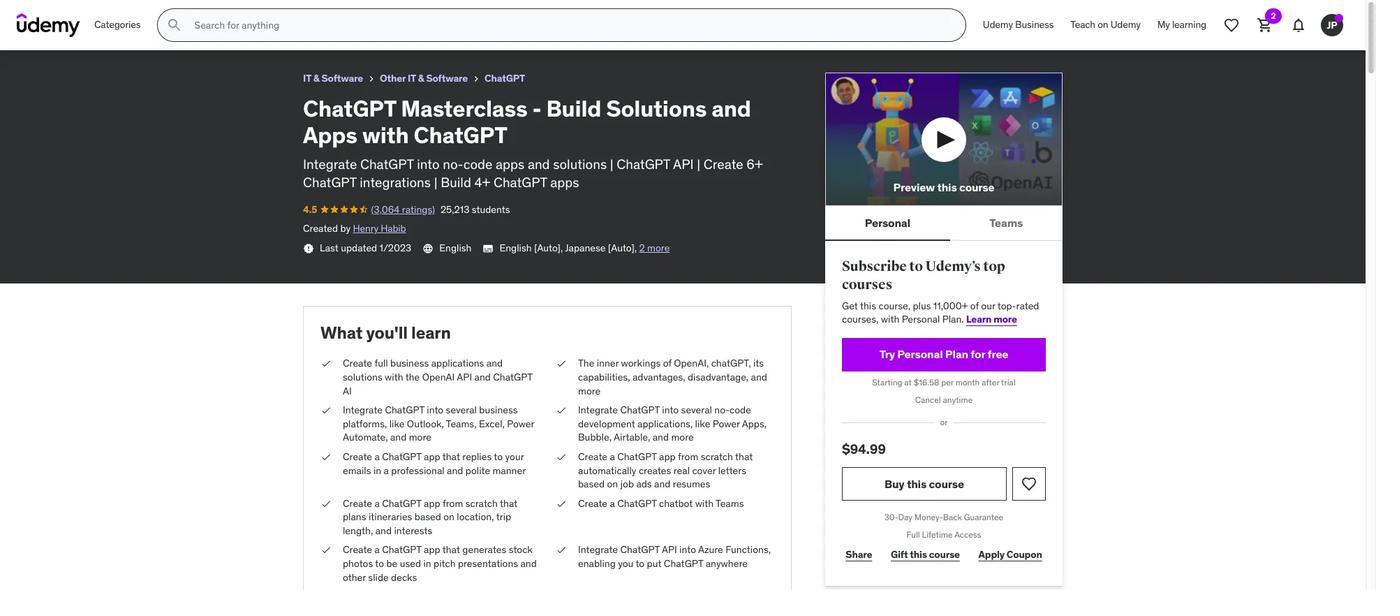 Task type: vqa. For each thing, say whether or not it's contained in the screenshot.
1st 'up' from the top
no



Task type: describe. For each thing, give the bounding box(es) containing it.
guarantee
[[965, 512, 1004, 523]]

get this course, plus 11,000+ of our top-rated courses, with personal plan.
[[843, 299, 1040, 326]]

more right ,
[[648, 242, 670, 254]]

job
[[621, 478, 634, 490]]

anywhere
[[706, 558, 748, 570]]

power inside integrate chatgpt into several no-code development applications, like power apps, bubble, airtable, and more
[[713, 418, 740, 430]]

jp
[[1328, 19, 1338, 31]]

real
[[674, 464, 690, 477]]

preview this course button
[[826, 73, 1063, 206]]

top-
[[998, 299, 1017, 312]]

this for buy
[[907, 477, 927, 491]]

[auto], japanese
[[534, 242, 606, 254]]

with inside create full business applications and solutions with the openai api and chatgpt ai
[[385, 371, 404, 383]]

create for create full business applications and solutions with the openai api and chatgpt ai
[[343, 357, 372, 370]]

be
[[387, 558, 398, 570]]

create for create a chatgpt chatbot with teams
[[578, 497, 608, 510]]

create a chatgpt app that replies to your emails in a professional and polite manner
[[343, 451, 526, 477]]

0 horizontal spatial 4.5
[[11, 24, 25, 37]]

you
[[618, 558, 634, 570]]

openai,
[[674, 357, 709, 370]]

masterclass for chatgpt masterclass - build solutions and apps with chatgpt integrate chatgpt into no-code apps and solutions | chatgpt api | create 6+ chatgpt integrations | build 4+ chatgpt apps
[[401, 94, 528, 123]]

teams,
[[446, 418, 477, 430]]

create full business applications and solutions with the openai api and chatgpt ai
[[343, 357, 533, 397]]

based inside create a chatgpt app from scratch that automatically creates real cover letters based on job ads and resumes
[[578, 478, 605, 490]]

apps,
[[742, 418, 767, 430]]

full
[[375, 357, 388, 370]]

a for emails
[[375, 451, 380, 463]]

personal inside personal "button"
[[865, 216, 911, 230]]

software inside 'link'
[[426, 72, 468, 85]]

0 horizontal spatial 25,213 students
[[111, 24, 181, 37]]

disadvantage,
[[688, 371, 749, 383]]

course for gift this course
[[930, 549, 960, 561]]

create for create a chatgpt app from scratch that plans itineraries based on location, trip length, and interests
[[343, 497, 372, 510]]

create a chatgpt app from scratch that automatically creates real cover letters based on job ads and resumes
[[578, 451, 753, 490]]

share
[[846, 549, 873, 561]]

1 horizontal spatial 25,213 students
[[441, 203, 510, 216]]

plus
[[913, 299, 932, 312]]

in inside create a chatgpt app that replies to your emails in a professional and polite manner
[[374, 464, 382, 477]]

letters
[[719, 464, 747, 477]]

categories
[[94, 18, 141, 31]]

0 horizontal spatial |
[[434, 174, 438, 191]]

that inside create a chatgpt app from scratch that automatically creates real cover letters based on job ads and resumes
[[736, 451, 753, 463]]

api inside chatgpt masterclass - build solutions and apps with chatgpt integrate chatgpt into no-code apps and solutions | chatgpt api | create 6+ chatgpt integrations | build 4+ chatgpt apps
[[674, 155, 694, 172]]

more inside integrate chatgpt into several no-code development applications, like power apps, bubble, airtable, and more
[[672, 431, 694, 444]]

chatgpt inside create a chatgpt app that generates stock photos to be used in pitch presentations and other slide decks
[[382, 544, 422, 556]]

no- inside chatgpt masterclass - build solutions and apps with chatgpt integrate chatgpt into no-code apps and solutions | chatgpt api | create 6+ chatgpt integrations | build 4+ chatgpt apps
[[443, 155, 464, 172]]

- for chatgpt masterclass - build solutions and apps with chatgpt
[[127, 6, 132, 20]]

1 & from the left
[[313, 72, 320, 85]]

subscribe to udemy's top courses
[[843, 258, 1006, 293]]

created
[[303, 222, 338, 235]]

to inside create a chatgpt app that replies to your emails in a professional and polite manner
[[494, 451, 503, 463]]

that inside the 'create a chatgpt app from scratch that plans itineraries based on location, trip length, and interests'
[[500, 497, 518, 510]]

more inside integrate chatgpt into several business platforms, like outlook, teams, excel, power automate, and more
[[409, 431, 432, 444]]

1 udemy from the left
[[984, 18, 1014, 31]]

english [auto], japanese [auto] , 2 more
[[500, 242, 670, 254]]

30-day money-back guarantee full lifetime access
[[885, 512, 1004, 540]]

several for like
[[682, 404, 713, 416]]

jp link
[[1316, 8, 1350, 42]]

your
[[505, 451, 524, 463]]

integrate for integrate chatgpt into several no-code development applications, like power apps, bubble, airtable, and more
[[578, 404, 618, 416]]

udemy business link
[[975, 8, 1063, 42]]

integrate chatgpt into several business platforms, like outlook, teams, excel, power automate, and more
[[343, 404, 535, 444]]

courses,
[[843, 313, 879, 326]]

development
[[578, 418, 636, 430]]

course for buy this course
[[929, 477, 965, 491]]

my learning link
[[1150, 8, 1216, 42]]

interests
[[394, 525, 433, 537]]

power inside integrate chatgpt into several business platforms, like outlook, teams, excel, power automate, and more
[[507, 418, 535, 430]]

bubble,
[[578, 431, 612, 444]]

to inside create a chatgpt app that generates stock photos to be used in pitch presentations and other slide decks
[[375, 558, 384, 570]]

course,
[[879, 299, 911, 312]]

ads
[[637, 478, 652, 490]]

xsmall image for create a chatgpt app that replies to your emails in a professional and polite manner
[[321, 451, 332, 464]]

2 link
[[1249, 8, 1283, 42]]

created by henry habib
[[303, 222, 406, 235]]

teams inside the teams button
[[990, 216, 1024, 230]]

apps for chatgpt masterclass - build solutions and apps with chatgpt
[[240, 6, 268, 20]]

api inside create full business applications and solutions with the openai api and chatgpt ai
[[457, 371, 472, 383]]

generates
[[463, 544, 507, 556]]

scratch for letters
[[701, 451, 733, 463]]

what
[[321, 322, 363, 343]]

chatgpt inside integrate chatgpt into several business platforms, like outlook, teams, excel, power automate, and more
[[385, 404, 425, 416]]

henry
[[353, 222, 379, 235]]

capabilities,
[[578, 371, 630, 383]]

0 vertical spatial apps
[[496, 155, 525, 172]]

xsmall image left chatgpt link
[[471, 73, 482, 85]]

learn more
[[967, 313, 1018, 326]]

chatgpt inside create a chatgpt app that replies to your emails in a professional and polite manner
[[382, 451, 422, 463]]

azure
[[699, 544, 724, 556]]

this for preview
[[938, 180, 958, 194]]

into inside chatgpt masterclass - build solutions and apps with chatgpt integrate chatgpt into no-code apps and solutions | chatgpt api | create 6+ chatgpt integrations | build 4+ chatgpt apps
[[417, 155, 440, 172]]

0 vertical spatial (3,064
[[42, 24, 70, 37]]

0 vertical spatial 2
[[1272, 10, 1277, 21]]

create a chatgpt chatbot with teams
[[578, 497, 744, 510]]

apply
[[979, 549, 1005, 561]]

of inside get this course, plus 11,000+ of our top-rated courses, with personal plan.
[[971, 299, 979, 312]]

with inside get this course, plus 11,000+ of our top-rated courses, with personal plan.
[[881, 313, 900, 326]]

that inside create a chatgpt app that generates stock photos to be used in pitch presentations and other slide decks
[[443, 544, 460, 556]]

other it & software
[[380, 72, 468, 85]]

& inside 'link'
[[418, 72, 424, 85]]

no- inside integrate chatgpt into several no-code development applications, like power apps, bubble, airtable, and more
[[715, 404, 730, 416]]

plan.
[[943, 313, 965, 326]]

a down automatically
[[610, 497, 615, 510]]

solutions for chatgpt masterclass - build solutions and apps with chatgpt
[[165, 6, 216, 20]]

this for gift
[[910, 549, 928, 561]]

excel,
[[479, 418, 505, 430]]

decks
[[391, 571, 417, 584]]

chatgpt inside the 'create a chatgpt app from scratch that plans itineraries based on location, trip length, and interests'
[[382, 497, 422, 510]]

0 vertical spatial 25,213
[[111, 24, 140, 37]]

creates
[[639, 464, 672, 477]]

preview
[[894, 180, 935, 194]]

replies
[[463, 451, 492, 463]]

this for get
[[861, 299, 877, 312]]

chatbot
[[659, 497, 693, 510]]

code inside integrate chatgpt into several no-code development applications, like power apps, bubble, airtable, and more
[[730, 404, 752, 416]]

teams button
[[951, 206, 1063, 240]]

and inside create a chatgpt app from scratch that automatically creates real cover letters based on job ads and resumes
[[655, 478, 671, 490]]

wishlist image
[[1021, 476, 1038, 493]]

apply coupon button
[[975, 541, 1047, 569]]

buy this course button
[[843, 467, 1007, 501]]

inner
[[597, 357, 619, 370]]

try
[[880, 347, 896, 361]]

emails
[[343, 464, 371, 477]]

1 horizontal spatial 4.5
[[303, 203, 317, 216]]

2 udemy from the left
[[1111, 18, 1141, 31]]

length,
[[343, 525, 373, 537]]

of inside the inner workings of openai, chatgpt, its capabilities, advantages, disadvantage, and more
[[663, 357, 672, 370]]

create a chatgpt app that generates stock photos to be used in pitch presentations and other slide decks
[[343, 544, 537, 584]]

apply coupon
[[979, 549, 1043, 561]]

like inside integrate chatgpt into several no-code development applications, like power apps, bubble, airtable, and more
[[696, 418, 711, 430]]

in inside create a chatgpt app that generates stock photos to be used in pitch presentations and other slide decks
[[424, 558, 432, 570]]

access
[[955, 529, 982, 540]]

xsmall image for create a chatgpt app that generates stock photos to be used in pitch presentations and other slide decks
[[321, 544, 332, 558]]

integrations
[[360, 174, 431, 191]]

buy this course
[[885, 477, 965, 491]]

udemy's
[[926, 258, 981, 275]]

cover
[[693, 464, 716, 477]]

other
[[380, 72, 406, 85]]

and inside create a chatgpt app that generates stock photos to be used in pitch presentations and other slide decks
[[521, 558, 537, 570]]

put
[[647, 558, 662, 570]]

my
[[1158, 18, 1171, 31]]

xsmall image for integrate chatgpt into several no-code development applications, like power apps, bubble, airtable, and more
[[556, 404, 567, 418]]

the
[[578, 357, 595, 370]]

it & software link
[[303, 70, 363, 87]]

slide
[[368, 571, 389, 584]]

integrate for integrate chatgpt into several business platforms, like outlook, teams, excel, power automate, and more
[[343, 404, 383, 416]]

used
[[400, 558, 421, 570]]

by
[[341, 222, 351, 235]]

chatgpt,
[[712, 357, 751, 370]]

that inside create a chatgpt app that replies to your emails in a professional and polite manner
[[443, 451, 460, 463]]

into inside integrate chatgpt into several business platforms, like outlook, teams, excel, power automate, and more
[[427, 404, 444, 416]]

itineraries
[[369, 511, 412, 523]]

coupon
[[1007, 549, 1043, 561]]

presentations
[[458, 558, 518, 570]]

it & software
[[303, 72, 363, 85]]

top
[[984, 258, 1006, 275]]

1 vertical spatial 2
[[640, 242, 645, 254]]

gift
[[891, 549, 908, 561]]



Task type: locate. For each thing, give the bounding box(es) containing it.
xsmall image right trip on the bottom left of the page
[[556, 497, 567, 511]]

with inside chatgpt masterclass - build solutions and apps with chatgpt integrate chatgpt into no-code apps and solutions | chatgpt api | create 6+ chatgpt integrations | build 4+ chatgpt apps
[[362, 121, 409, 150]]

0 horizontal spatial teams
[[716, 497, 744, 510]]

english right the closed captions icon
[[500, 242, 532, 254]]

0 vertical spatial ratings)
[[73, 24, 105, 37]]

1/2023
[[380, 242, 412, 254]]

0 horizontal spatial apps
[[240, 6, 268, 20]]

resumes
[[673, 478, 711, 490]]

this inside get this course, plus 11,000+ of our top-rated courses, with personal plan.
[[861, 299, 877, 312]]

stock
[[509, 544, 533, 556]]

course up the teams button
[[960, 180, 995, 194]]

create left full
[[343, 357, 372, 370]]

xsmall image left last
[[303, 243, 314, 254]]

1 like from the left
[[390, 418, 405, 430]]

submit search image
[[167, 17, 183, 34]]

apps inside chatgpt masterclass - build solutions and apps with chatgpt integrate chatgpt into no-code apps and solutions | chatgpt api | create 6+ chatgpt integrations | build 4+ chatgpt apps
[[303, 121, 358, 150]]

xsmall image left photos
[[321, 544, 332, 558]]

and inside the inner workings of openai, chatgpt, its capabilities, advantages, disadvantage, and more
[[751, 371, 768, 383]]

1 vertical spatial apps
[[551, 174, 579, 191]]

solutions
[[553, 155, 607, 172], [343, 371, 383, 383]]

xsmall image for the inner workings of openai, chatgpt, its capabilities, advantages, disadvantage, and more
[[556, 357, 567, 371]]

xsmall image left other
[[366, 73, 377, 85]]

1 horizontal spatial scratch
[[701, 451, 733, 463]]

0 horizontal spatial apps
[[496, 155, 525, 172]]

(3,064 left categories dropdown button
[[42, 24, 70, 37]]

and inside the 'create a chatgpt app from scratch that plans itineraries based on location, trip length, and interests'
[[376, 525, 392, 537]]

1 horizontal spatial in
[[424, 558, 432, 570]]

personal down preview
[[865, 216, 911, 230]]

into up applications,
[[662, 404, 679, 416]]

to left the 'your'
[[494, 451, 503, 463]]

into inside integrate chatgpt api into azure functions, enabling you to put chatgpt anywhere
[[680, 544, 697, 556]]

chatgpt masterclass - build solutions and apps with chatgpt integrate chatgpt into no-code apps and solutions | chatgpt api | create 6+ chatgpt integrations | build 4+ chatgpt apps
[[303, 94, 763, 191]]

app for cover
[[659, 451, 676, 463]]

english for english [auto], japanese [auto] , 2 more
[[500, 242, 532, 254]]

location,
[[457, 511, 494, 523]]

course language image
[[423, 243, 434, 254]]

1 horizontal spatial based
[[578, 478, 605, 490]]

0 vertical spatial build
[[134, 6, 162, 20]]

business up the
[[391, 357, 429, 370]]

xsmall image right the 'your'
[[556, 451, 567, 464]]

of left our
[[971, 299, 979, 312]]

1 vertical spatial on
[[607, 478, 618, 490]]

2 like from the left
[[696, 418, 711, 430]]

plan
[[946, 347, 969, 361]]

1 vertical spatial ratings)
[[402, 203, 435, 216]]

25,213 students down 'chatgpt masterclass - build solutions and apps with chatgpt'
[[111, 24, 181, 37]]

create for create a chatgpt app from scratch that automatically creates real cover letters based on job ads and resumes
[[578, 451, 608, 463]]

0 horizontal spatial software
[[322, 72, 363, 85]]

a down automate,
[[375, 451, 380, 463]]

this
[[938, 180, 958, 194], [861, 299, 877, 312], [907, 477, 927, 491], [910, 549, 928, 561]]

integrate up enabling in the bottom left of the page
[[578, 544, 618, 556]]

build
[[134, 6, 162, 20], [547, 94, 602, 123], [441, 174, 471, 191]]

0 vertical spatial api
[[674, 155, 694, 172]]

0 vertical spatial of
[[971, 299, 979, 312]]

several up teams,
[[446, 404, 477, 416]]

integrate chatgpt into several no-code development applications, like power apps, bubble, airtable, and more
[[578, 404, 767, 444]]

a for to
[[375, 544, 380, 556]]

0 horizontal spatial solutions
[[343, 371, 383, 383]]

what you'll learn
[[321, 322, 451, 343]]

$16.58
[[914, 377, 940, 388]]

chatgpt link
[[485, 70, 525, 87]]

a up automatically
[[610, 451, 615, 463]]

0 horizontal spatial ratings)
[[73, 24, 105, 37]]

app up pitch at the bottom
[[424, 544, 441, 556]]

like right applications,
[[696, 418, 711, 430]]

from inside the 'create a chatgpt app from scratch that plans itineraries based on location, trip length, and interests'
[[443, 497, 463, 510]]

integrate for integrate chatgpt api into azure functions, enabling you to put chatgpt anywhere
[[578, 544, 618, 556]]

on inside create a chatgpt app from scratch that automatically creates real cover letters based on job ads and resumes
[[607, 478, 618, 490]]

several
[[446, 404, 477, 416], [682, 404, 713, 416]]

0 horizontal spatial based
[[415, 511, 441, 523]]

0 vertical spatial solutions
[[553, 155, 607, 172]]

integrate up platforms,
[[343, 404, 383, 416]]

25,213
[[111, 24, 140, 37], [441, 203, 470, 216]]

xsmall image for create a chatgpt chatbot with teams
[[556, 497, 567, 511]]

app for a
[[424, 451, 441, 463]]

apps for chatgpt masterclass - build solutions and apps with chatgpt integrate chatgpt into no-code apps and solutions | chatgpt api | create 6+ chatgpt integrations | build 4+ chatgpt apps
[[303, 121, 358, 150]]

1 horizontal spatial &
[[418, 72, 424, 85]]

xsmall image down what
[[321, 357, 332, 371]]

app inside the 'create a chatgpt app from scratch that plans itineraries based on location, trip length, and interests'
[[424, 497, 441, 510]]

create left 6+
[[704, 155, 744, 172]]

0 vertical spatial in
[[374, 464, 382, 477]]

create up plans
[[343, 497, 372, 510]]

1 horizontal spatial |
[[610, 155, 614, 172]]

several up applications,
[[682, 404, 713, 416]]

1 vertical spatial students
[[472, 203, 510, 216]]

from inside create a chatgpt app from scratch that automatically creates real cover letters based on job ads and resumes
[[678, 451, 699, 463]]

the
[[406, 371, 420, 383]]

create inside create full business applications and solutions with the openai api and chatgpt ai
[[343, 357, 372, 370]]

to
[[910, 258, 923, 275], [494, 451, 503, 463], [375, 558, 384, 570], [636, 558, 645, 570]]

4.5
[[11, 24, 25, 37], [303, 203, 317, 216]]

create up emails at the bottom left of the page
[[343, 451, 372, 463]]

integrate inside integrate chatgpt api into azure functions, enabling you to put chatgpt anywhere
[[578, 544, 618, 556]]

1 vertical spatial masterclass
[[401, 94, 528, 123]]

course down 'lifetime'
[[930, 549, 960, 561]]

a inside create a chatgpt app from scratch that automatically creates real cover letters based on job ads and resumes
[[610, 451, 615, 463]]

in right used
[[424, 558, 432, 570]]

tab list
[[826, 206, 1063, 241]]

scratch inside create a chatgpt app from scratch that automatically creates real cover letters based on job ads and resumes
[[701, 451, 733, 463]]

1 vertical spatial -
[[533, 94, 542, 123]]

0 horizontal spatial masterclass
[[61, 6, 125, 20]]

0 horizontal spatial 2
[[640, 242, 645, 254]]

0 horizontal spatial udemy
[[984, 18, 1014, 31]]

1 horizontal spatial (3,064 ratings)
[[371, 203, 435, 216]]

power
[[507, 418, 535, 430], [713, 418, 740, 430]]

anytime
[[943, 394, 973, 405]]

2 it from the left
[[408, 72, 416, 85]]

1 horizontal spatial business
[[479, 404, 518, 416]]

1 software from the left
[[322, 72, 363, 85]]

of up advantages,
[[663, 357, 672, 370]]

a for creates
[[610, 451, 615, 463]]

0 horizontal spatial build
[[134, 6, 162, 20]]

a up slide
[[375, 544, 380, 556]]

wishlist image
[[1224, 17, 1241, 34]]

- inside chatgpt masterclass - build solutions and apps with chatgpt integrate chatgpt into no-code apps and solutions | chatgpt api | create 6+ chatgpt integrations | build 4+ chatgpt apps
[[533, 94, 542, 123]]

1 vertical spatial personal
[[902, 313, 941, 326]]

2 vertical spatial course
[[930, 549, 960, 561]]

and inside integrate chatgpt into several no-code development applications, like power apps, bubble, airtable, and more
[[653, 431, 669, 444]]

notifications image
[[1291, 17, 1308, 34]]

udemy
[[984, 18, 1014, 31], [1111, 18, 1141, 31]]

xsmall image for create full business applications and solutions with the openai api and chatgpt ai
[[321, 357, 332, 371]]

power right excel,
[[507, 418, 535, 430]]

software right other
[[426, 72, 468, 85]]

Search for anything text field
[[192, 13, 949, 37]]

or
[[941, 417, 948, 428]]

to left put
[[636, 558, 645, 570]]

on left job
[[607, 478, 618, 490]]

udemy left my at the top of the page
[[1111, 18, 1141, 31]]

1 several from the left
[[446, 404, 477, 416]]

that up pitch at the bottom
[[443, 544, 460, 556]]

2 horizontal spatial on
[[1098, 18, 1109, 31]]

app inside create a chatgpt app that generates stock photos to be used in pitch presentations and other slide decks
[[424, 544, 441, 556]]

create inside create a chatgpt app that generates stock photos to be used in pitch presentations and other slide decks
[[343, 544, 372, 556]]

airtable,
[[614, 431, 651, 444]]

11,000+
[[934, 299, 969, 312]]

0 vertical spatial -
[[127, 6, 132, 20]]

1 vertical spatial build
[[547, 94, 602, 123]]

build for chatgpt masterclass - build solutions and apps with chatgpt integrate chatgpt into no-code apps and solutions | chatgpt api | create 6+ chatgpt integrations | build 4+ chatgpt apps
[[547, 94, 602, 123]]

1 vertical spatial of
[[663, 357, 672, 370]]

more down applications,
[[672, 431, 694, 444]]

1 horizontal spatial 25,213
[[441, 203, 470, 216]]

buy
[[885, 477, 905, 491]]

0 vertical spatial masterclass
[[61, 6, 125, 20]]

masterclass for chatgpt masterclass - build solutions and apps with chatgpt
[[61, 6, 125, 20]]

cancel
[[916, 394, 941, 405]]

solutions
[[165, 6, 216, 20], [607, 94, 707, 123]]

that left replies
[[443, 451, 460, 463]]

advantages,
[[633, 371, 686, 383]]

1 english from the left
[[440, 242, 472, 254]]

openai
[[422, 371, 455, 383]]

xsmall image for last updated 1/2023
[[303, 243, 314, 254]]

2 english from the left
[[500, 242, 532, 254]]

xsmall image
[[303, 243, 314, 254], [321, 451, 332, 464], [321, 497, 332, 511], [556, 497, 567, 511], [556, 544, 567, 558]]

1 horizontal spatial solutions
[[607, 94, 707, 123]]

1 horizontal spatial of
[[971, 299, 979, 312]]

from up real
[[678, 451, 699, 463]]

1 vertical spatial api
[[457, 371, 472, 383]]

(3,064 ratings)
[[42, 24, 105, 37], [371, 203, 435, 216]]

based down automatically
[[578, 478, 605, 490]]

try personal plan for free link
[[843, 338, 1047, 371]]

masterclass
[[61, 6, 125, 20], [401, 94, 528, 123]]

udemy image
[[17, 13, 80, 37]]

integrate inside integrate chatgpt into several no-code development applications, like power apps, bubble, airtable, and more
[[578, 404, 618, 416]]

applications
[[432, 357, 484, 370]]

solutions inside create full business applications and solutions with the openai api and chatgpt ai
[[343, 371, 383, 383]]

code up apps,
[[730, 404, 752, 416]]

1 vertical spatial (3,064
[[371, 203, 400, 216]]

0 vertical spatial scratch
[[701, 451, 733, 463]]

xsmall image for create a chatgpt app from scratch that plans itineraries based on location, trip length, and interests
[[321, 497, 332, 511]]

30-
[[885, 512, 899, 523]]

2 vertical spatial on
[[444, 511, 455, 523]]

based inside the 'create a chatgpt app from scratch that plans itineraries based on location, trip length, and interests'
[[415, 511, 441, 523]]

chatgpt inside create full business applications and solutions with the openai api and chatgpt ai
[[493, 371, 533, 383]]

solutions inside chatgpt masterclass - build solutions and apps with chatgpt integrate chatgpt into no-code apps and solutions | chatgpt api | create 6+ chatgpt integrations | build 4+ chatgpt apps
[[553, 155, 607, 172]]

api inside integrate chatgpt api into azure functions, enabling you to put chatgpt anywhere
[[662, 544, 677, 556]]

a up itineraries
[[375, 497, 380, 510]]

from
[[678, 451, 699, 463], [443, 497, 463, 510]]

business inside create full business applications and solutions with the openai api and chatgpt ai
[[391, 357, 429, 370]]

create inside the 'create a chatgpt app from scratch that plans itineraries based on location, trip length, and interests'
[[343, 497, 372, 510]]

to left udemy's
[[910, 258, 923, 275]]

&
[[313, 72, 320, 85], [418, 72, 424, 85]]

personal down "plus"
[[902, 313, 941, 326]]

2 several from the left
[[682, 404, 713, 416]]

that up trip on the bottom left of the page
[[500, 497, 518, 510]]

students down the 4+
[[472, 203, 510, 216]]

into inside integrate chatgpt into several no-code development applications, like power apps, bubble, airtable, and more
[[662, 404, 679, 416]]

tab list containing personal
[[826, 206, 1063, 241]]

build for chatgpt masterclass - build solutions and apps with chatgpt
[[134, 6, 162, 20]]

(3,064 up henry habib link
[[371, 203, 400, 216]]

you have alerts image
[[1336, 14, 1344, 22]]

this right gift
[[910, 549, 928, 561]]

(3,064
[[42, 24, 70, 37], [371, 203, 400, 216]]

scratch inside the 'create a chatgpt app from scratch that plans itineraries based on location, trip length, and interests'
[[466, 497, 498, 510]]

to inside subscribe to udemy's top courses
[[910, 258, 923, 275]]

0 vertical spatial (3,064 ratings)
[[42, 24, 105, 37]]

masterclass inside chatgpt masterclass - build solutions and apps with chatgpt integrate chatgpt into no-code apps and solutions | chatgpt api | create 6+ chatgpt integrations | build 4+ chatgpt apps
[[401, 94, 528, 123]]

for
[[971, 347, 986, 361]]

several inside integrate chatgpt into several business platforms, like outlook, teams, excel, power automate, and more
[[446, 404, 477, 416]]

learn
[[967, 313, 992, 326]]

workings
[[621, 357, 661, 370]]

in right emails at the bottom left of the page
[[374, 464, 382, 477]]

solutions inside chatgpt masterclass - build solutions and apps with chatgpt integrate chatgpt into no-code apps and solutions | chatgpt api | create 6+ chatgpt integrations | build 4+ chatgpt apps
[[607, 94, 707, 123]]

english
[[440, 242, 472, 254], [500, 242, 532, 254]]

it inside 'link'
[[408, 72, 416, 85]]

on right teach
[[1098, 18, 1109, 31]]

app inside create a chatgpt app that replies to your emails in a professional and polite manner
[[424, 451, 441, 463]]

2 & from the left
[[418, 72, 424, 85]]

teams up "top"
[[990, 216, 1024, 230]]

1 vertical spatial solutions
[[607, 94, 707, 123]]

that up letters
[[736, 451, 753, 463]]

integrate up development
[[578, 404, 618, 416]]

course
[[960, 180, 995, 194], [929, 477, 965, 491], [930, 549, 960, 561]]

share button
[[843, 541, 876, 569]]

xsmall image left plans
[[321, 497, 332, 511]]

app up creates
[[659, 451, 676, 463]]

app up interests
[[424, 497, 441, 510]]

shopping cart with 2 items image
[[1257, 17, 1274, 34]]

1 horizontal spatial code
[[730, 404, 752, 416]]

create up photos
[[343, 544, 372, 556]]

0 horizontal spatial several
[[446, 404, 477, 416]]

app up professional
[[424, 451, 441, 463]]

create inside create a chatgpt app that replies to your emails in a professional and polite manner
[[343, 451, 372, 463]]

api
[[674, 155, 694, 172], [457, 371, 472, 383], [662, 544, 677, 556]]

code up the 4+
[[464, 155, 493, 172]]

0 horizontal spatial code
[[464, 155, 493, 172]]

personal up $16.58
[[898, 347, 943, 361]]

create for create a chatgpt app that generates stock photos to be used in pitch presentations and other slide decks
[[343, 544, 372, 556]]

1 horizontal spatial several
[[682, 404, 713, 416]]

0 horizontal spatial scratch
[[466, 497, 498, 510]]

0 vertical spatial code
[[464, 155, 493, 172]]

1 horizontal spatial -
[[533, 94, 542, 123]]

integrate chatgpt api into azure functions, enabling you to put chatgpt anywhere
[[578, 544, 771, 570]]

0 vertical spatial from
[[678, 451, 699, 463]]

1 horizontal spatial build
[[441, 174, 471, 191]]

1 horizontal spatial ratings)
[[402, 203, 435, 216]]

1 horizontal spatial no-
[[715, 404, 730, 416]]

you'll
[[366, 322, 408, 343]]

students down 'chatgpt masterclass - build solutions and apps with chatgpt'
[[142, 24, 181, 37]]

0 vertical spatial personal
[[865, 216, 911, 230]]

xsmall image left development
[[556, 404, 567, 418]]

1 vertical spatial scratch
[[466, 497, 498, 510]]

0 horizontal spatial english
[[440, 242, 472, 254]]

english right course language image
[[440, 242, 472, 254]]

0 horizontal spatial 25,213
[[111, 24, 140, 37]]

last updated 1/2023
[[320, 242, 412, 254]]

starting
[[873, 377, 903, 388]]

0 horizontal spatial -
[[127, 6, 132, 20]]

1 vertical spatial 25,213 students
[[441, 203, 510, 216]]

2 right ,
[[640, 242, 645, 254]]

power left apps,
[[713, 418, 740, 430]]

1 vertical spatial (3,064 ratings)
[[371, 203, 435, 216]]

this right buy
[[907, 477, 927, 491]]

learning
[[1173, 18, 1207, 31]]

more down outlook,
[[409, 431, 432, 444]]

1 horizontal spatial software
[[426, 72, 468, 85]]

code inside chatgpt masterclass - build solutions and apps with chatgpt integrate chatgpt into no-code apps and solutions | chatgpt api | create 6+ chatgpt integrations | build 4+ chatgpt apps
[[464, 155, 493, 172]]

apps
[[496, 155, 525, 172], [551, 174, 579, 191]]

a
[[375, 451, 380, 463], [610, 451, 615, 463], [384, 464, 389, 477], [375, 497, 380, 510], [610, 497, 615, 510], [375, 544, 380, 556]]

2 power from the left
[[713, 418, 740, 430]]

lifetime
[[923, 529, 953, 540]]

day
[[899, 512, 913, 523]]

1 horizontal spatial solutions
[[553, 155, 607, 172]]

from for on
[[443, 497, 463, 510]]

into up outlook,
[[427, 404, 444, 416]]

rated
[[1017, 299, 1040, 312]]

photos
[[343, 558, 373, 570]]

like inside integrate chatgpt into several business platforms, like outlook, teams, excel, power automate, and more
[[390, 418, 405, 430]]

subscribe
[[843, 258, 907, 275]]

0 horizontal spatial (3,064 ratings)
[[42, 24, 105, 37]]

xsmall image for integrate chatgpt into several business platforms, like outlook, teams, excel, power automate, and more
[[321, 404, 332, 418]]

2 left notifications icon
[[1272, 10, 1277, 21]]

scratch up cover
[[701, 451, 733, 463]]

chatgpt inside integrate chatgpt into several no-code development applications, like power apps, bubble, airtable, and more
[[621, 404, 660, 416]]

0 vertical spatial apps
[[240, 6, 268, 20]]

a right emails at the bottom left of the page
[[384, 464, 389, 477]]

0 vertical spatial 25,213 students
[[111, 24, 181, 37]]

xsmall image for integrate chatgpt api into azure functions, enabling you to put chatgpt anywhere
[[556, 544, 567, 558]]

more inside the inner workings of openai, chatgpt, its capabilities, advantages, disadvantage, and more
[[578, 385, 601, 397]]

0 vertical spatial students
[[142, 24, 181, 37]]

1 horizontal spatial like
[[696, 418, 711, 430]]

a for itineraries
[[375, 497, 380, 510]]

and inside create a chatgpt app that replies to your emails in a professional and polite manner
[[447, 464, 463, 477]]

pitch
[[434, 558, 456, 570]]

1 vertical spatial based
[[415, 511, 441, 523]]

my learning
[[1158, 18, 1207, 31]]

0 horizontal spatial no-
[[443, 155, 464, 172]]

a inside create a chatgpt app that generates stock photos to be used in pitch presentations and other slide decks
[[375, 544, 380, 556]]

1 horizontal spatial udemy
[[1111, 18, 1141, 31]]

app for on
[[424, 497, 441, 510]]

create down automatically
[[578, 497, 608, 510]]

preview this course
[[894, 180, 995, 194]]

integrate inside integrate chatgpt into several business platforms, like outlook, teams, excel, power automate, and more
[[343, 404, 383, 416]]

1 power from the left
[[507, 418, 535, 430]]

1 horizontal spatial masterclass
[[401, 94, 528, 123]]

udemy left business
[[984, 18, 1014, 31]]

0 horizontal spatial students
[[142, 24, 181, 37]]

scratch for location,
[[466, 497, 498, 510]]

into left azure
[[680, 544, 697, 556]]

1 vertical spatial solutions
[[343, 371, 383, 383]]

a inside the 'create a chatgpt app from scratch that plans itineraries based on location, trip length, and interests'
[[375, 497, 380, 510]]

create inside chatgpt masterclass - build solutions and apps with chatgpt integrate chatgpt into no-code apps and solutions | chatgpt api | create 6+ chatgpt integrations | build 4+ chatgpt apps
[[704, 155, 744, 172]]

personal inside "try personal plan for free" link
[[898, 347, 943, 361]]

more down capabilities,
[[578, 385, 601, 397]]

2 vertical spatial build
[[441, 174, 471, 191]]

per
[[942, 377, 954, 388]]

0 horizontal spatial like
[[390, 418, 405, 430]]

1 vertical spatial business
[[479, 404, 518, 416]]

0 horizontal spatial from
[[443, 497, 463, 510]]

1 vertical spatial 25,213
[[441, 203, 470, 216]]

integrate up created
[[303, 155, 357, 172]]

xsmall image
[[366, 73, 377, 85], [471, 73, 482, 85], [321, 357, 332, 371], [556, 357, 567, 371], [321, 404, 332, 418], [556, 404, 567, 418], [556, 451, 567, 464], [321, 544, 332, 558]]

closed captions image
[[483, 243, 494, 254]]

0 horizontal spatial solutions
[[165, 6, 216, 20]]

chatgpt masterclass - build solutions and apps with chatgpt
[[11, 6, 344, 20]]

this right preview
[[938, 180, 958, 194]]

course up the back
[[929, 477, 965, 491]]

scratch up location,
[[466, 497, 498, 510]]

to left be
[[375, 558, 384, 570]]

2 more button
[[640, 242, 670, 255]]

1 it from the left
[[303, 72, 311, 85]]

based up interests
[[415, 511, 441, 523]]

to inside integrate chatgpt api into azure functions, enabling you to put chatgpt anywhere
[[636, 558, 645, 570]]

1 vertical spatial in
[[424, 558, 432, 570]]

0 horizontal spatial on
[[444, 511, 455, 523]]

starting at $16.58 per month after trial cancel anytime
[[873, 377, 1016, 405]]

chatgpt inside create a chatgpt app from scratch that automatically creates real cover letters based on job ads and resumes
[[618, 451, 657, 463]]

on inside the 'create a chatgpt app from scratch that plans itineraries based on location, trip length, and interests'
[[444, 511, 455, 523]]

xsmall image left the
[[556, 357, 567, 371]]

business
[[1016, 18, 1054, 31]]

more down the top-
[[994, 313, 1018, 326]]

several inside integrate chatgpt into several no-code development applications, like power apps, bubble, airtable, and more
[[682, 404, 713, 416]]

business
[[391, 357, 429, 370], [479, 404, 518, 416]]

xsmall image left emails at the bottom left of the page
[[321, 451, 332, 464]]

0 horizontal spatial in
[[374, 464, 382, 477]]

software left other
[[322, 72, 363, 85]]

xsmall image for create a chatgpt app from scratch that automatically creates real cover letters based on job ads and resumes
[[556, 451, 567, 464]]

- for chatgpt masterclass - build solutions and apps with chatgpt integrate chatgpt into no-code apps and solutions | chatgpt api | create 6+ chatgpt integrations | build 4+ chatgpt apps
[[533, 94, 542, 123]]

xsmall image left enabling in the bottom left of the page
[[556, 544, 567, 558]]

25,213 students down the 4+
[[441, 203, 510, 216]]

udemy business
[[984, 18, 1054, 31]]

xsmall image left platforms,
[[321, 404, 332, 418]]

business inside integrate chatgpt into several business platforms, like outlook, teams, excel, power automate, and more
[[479, 404, 518, 416]]

0 vertical spatial business
[[391, 357, 429, 370]]

on
[[1098, 18, 1109, 31], [607, 478, 618, 490], [444, 511, 455, 523]]

manner
[[493, 464, 526, 477]]

personal inside get this course, plus 11,000+ of our top-rated courses, with personal plan.
[[902, 313, 941, 326]]

into up integrations
[[417, 155, 440, 172]]

this up 'courses,'
[[861, 299, 877, 312]]

on left location,
[[444, 511, 455, 523]]

integrate
[[303, 155, 357, 172], [343, 404, 383, 416], [578, 404, 618, 416], [578, 544, 618, 556]]

our
[[982, 299, 996, 312]]

1 vertical spatial teams
[[716, 497, 744, 510]]

ratings)
[[73, 24, 105, 37], [402, 203, 435, 216]]

create down bubble,
[[578, 451, 608, 463]]

teams down letters
[[716, 497, 744, 510]]

create for create a chatgpt app that replies to your emails in a professional and polite manner
[[343, 451, 372, 463]]

2 software from the left
[[426, 72, 468, 85]]

0 vertical spatial on
[[1098, 18, 1109, 31]]

from up location,
[[443, 497, 463, 510]]

1 vertical spatial apps
[[303, 121, 358, 150]]

integrate inside chatgpt masterclass - build solutions and apps with chatgpt integrate chatgpt into no-code apps and solutions | chatgpt api | create 6+ chatgpt integrations | build 4+ chatgpt apps
[[303, 155, 357, 172]]

app for used
[[424, 544, 441, 556]]

plans
[[343, 511, 366, 523]]

teach on udemy link
[[1063, 8, 1150, 42]]

course for preview this course
[[960, 180, 995, 194]]

1 horizontal spatial power
[[713, 418, 740, 430]]

1 horizontal spatial (3,064
[[371, 203, 400, 216]]

english for english
[[440, 242, 472, 254]]

and inside integrate chatgpt into several business platforms, like outlook, teams, excel, power automate, and more
[[390, 431, 407, 444]]

solutions for chatgpt masterclass - build solutions and apps with chatgpt integrate chatgpt into no-code apps and solutions | chatgpt api | create 6+ chatgpt integrations | build 4+ chatgpt apps
[[607, 94, 707, 123]]

create inside create a chatgpt app from scratch that automatically creates real cover letters based on job ads and resumes
[[578, 451, 608, 463]]

several for teams,
[[446, 404, 477, 416]]

-
[[127, 6, 132, 20], [533, 94, 542, 123]]

from for cover
[[678, 451, 699, 463]]

1 vertical spatial code
[[730, 404, 752, 416]]

apps
[[240, 6, 268, 20], [303, 121, 358, 150]]

app inside create a chatgpt app from scratch that automatically creates real cover letters based on job ads and resumes
[[659, 451, 676, 463]]

2 horizontal spatial |
[[697, 155, 701, 172]]

like left outlook,
[[390, 418, 405, 430]]

0 vertical spatial teams
[[990, 216, 1024, 230]]

business up excel,
[[479, 404, 518, 416]]

at
[[905, 377, 912, 388]]

1 horizontal spatial on
[[607, 478, 618, 490]]



